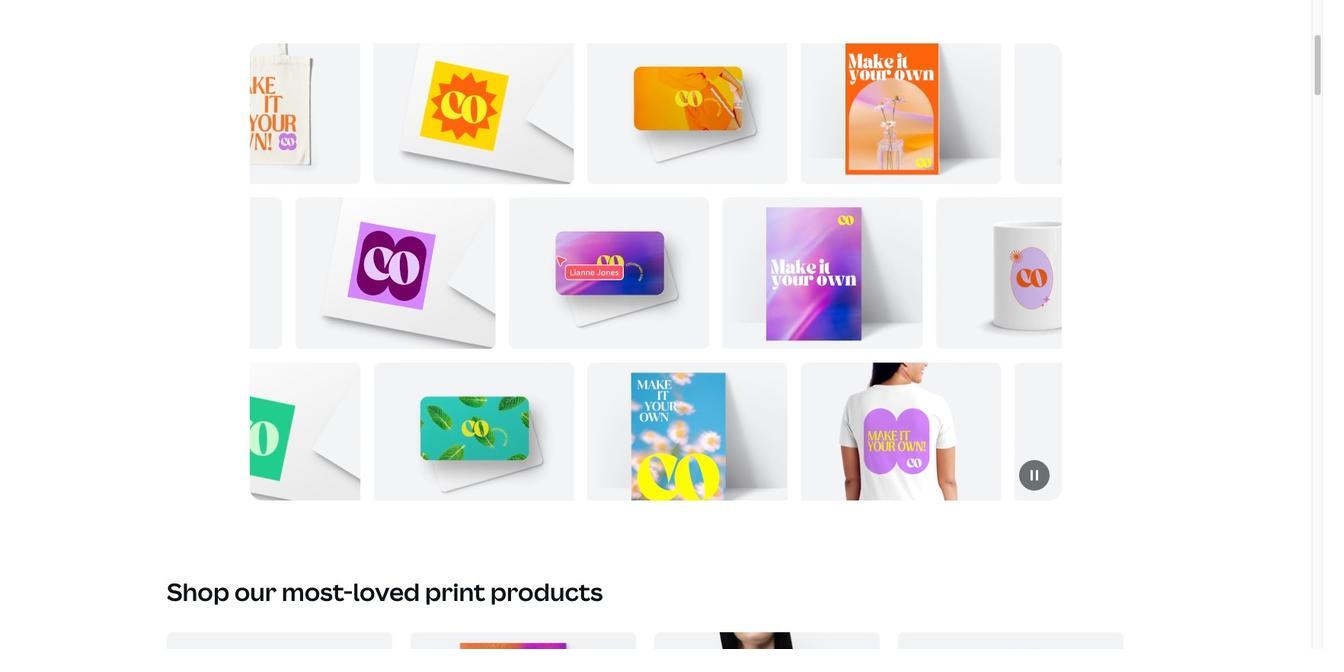Task type: describe. For each thing, give the bounding box(es) containing it.
business cards image
[[167, 632, 392, 649]]

print
[[425, 575, 486, 608]]

a3 portrait posters image
[[411, 632, 636, 649]]

shop our most-loved print products
[[167, 575, 603, 608]]

t shirts image
[[654, 632, 880, 649]]

most-
[[282, 575, 353, 608]]



Task type: locate. For each thing, give the bounding box(es) containing it.
shop
[[167, 575, 229, 608]]

loved
[[353, 575, 420, 608]]

invitations image
[[898, 632, 1124, 649]]

our
[[234, 575, 277, 608]]

products
[[490, 575, 603, 608]]



Task type: vqa. For each thing, say whether or not it's contained in the screenshot.
loved
yes



